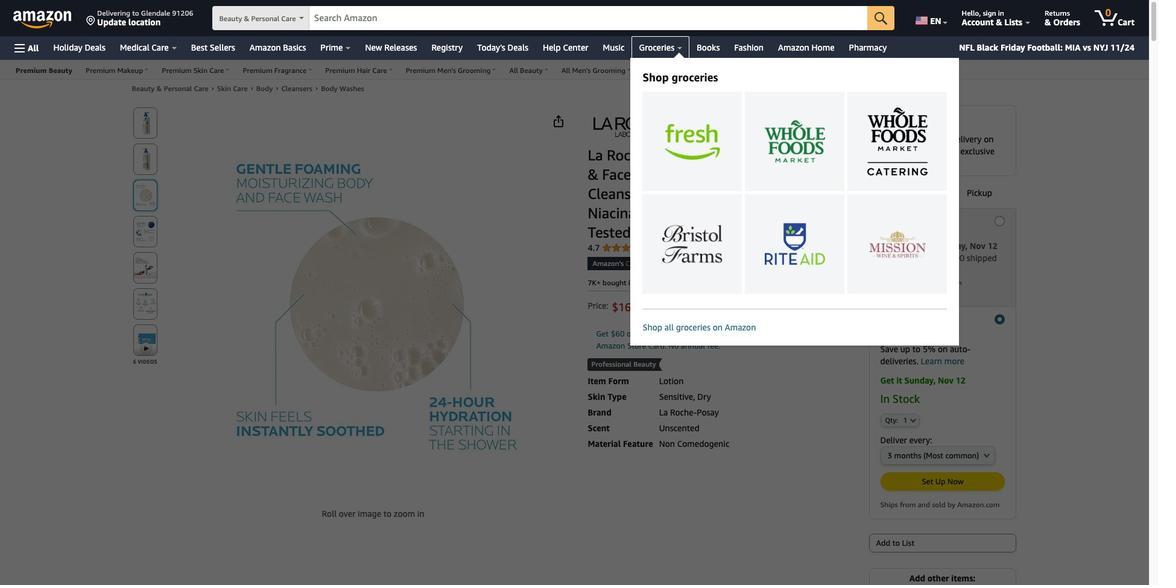 Task type: vqa. For each thing, say whether or not it's contained in the screenshot.
"SEARCH BOX" within navigation Navigation
no



Task type: locate. For each thing, give the bounding box(es) containing it.
skin inside main content
[[588, 392, 606, 402]]

0 horizontal spatial skin
[[217, 84, 231, 93]]

roche- down sensitive, dry
[[671, 407, 697, 417]]

to inside the add to list link
[[893, 538, 901, 548]]

amazon
[[250, 42, 281, 53], [779, 42, 810, 53], [725, 322, 757, 333], [597, 341, 626, 351]]

& left "orders"
[[1046, 17, 1052, 27]]

1 deals from the left
[[85, 42, 106, 53]]

navigation navigation
[[0, 0, 1159, 586]]

dry up la roche-posay
[[698, 392, 712, 402]]

1 horizontal spatial personal
[[251, 14, 280, 23]]

1 horizontal spatial /
[[933, 327, 936, 336]]

music
[[603, 42, 625, 53]]

skin inside beauty & personal care › skin care › body › cleansers › body washes
[[217, 84, 231, 93]]

whole foods market image
[[765, 120, 826, 164]]

personal inside beauty & personal care › skin care › body › cleansers › body washes
[[164, 84, 192, 93]]

fee.
[[708, 341, 721, 351]]

dropdown image
[[911, 418, 917, 423], [985, 453, 991, 458]]

0 horizontal spatial for
[[673, 205, 692, 222]]

2 vertical spatial posay
[[697, 407, 719, 417]]

posay down questions
[[798, 258, 820, 269]]

for down shea
[[673, 205, 692, 222]]

prime inside la roche-posay lipikar wash ap+ body & face wash with pump, gentle daily cleanser with shea butter & niacinamide for extra dry skin, allergy tested main content
[[897, 134, 919, 144]]

1 horizontal spatial on
[[939, 344, 948, 355]]

0 vertical spatial prime
[[321, 42, 343, 53]]

shop
[[643, 71, 669, 84], [643, 322, 663, 333]]

2 vertical spatial for
[[792, 329, 802, 339]]

1 vertical spatial prime
[[897, 134, 919, 144]]

skin,
[[761, 205, 792, 222]]

1 horizontal spatial ($1.26
[[910, 327, 931, 336]]

0 vertical spatial oz)
[[686, 304, 697, 313]]

daily
[[801, 166, 834, 183]]

comedogenic
[[678, 439, 730, 449]]

cleanser
[[588, 185, 644, 202]]

la inside la roche-posay lipikar wash ap+ body & face wash with pump, gentle daily cleanser with shea butter & niacinamide for extra dry skin, allergy tested
[[588, 147, 603, 164]]

& down medical care link on the top of page
[[157, 84, 162, 93]]

skin left body link
[[217, 84, 231, 93]]

0 vertical spatial on
[[985, 134, 994, 144]]

in right 'sign'
[[999, 8, 1005, 18]]

new releases link
[[358, 39, 425, 56]]

allergy
[[796, 205, 842, 222]]

to left the 'glendale'
[[132, 8, 139, 18]]

beauty down store
[[634, 360, 657, 369]]

› right cleansers link
[[316, 83, 318, 92]]

2 horizontal spatial la
[[760, 258, 769, 269]]

roche- down 29 answered questions link
[[771, 258, 798, 269]]

add inside option
[[877, 538, 891, 548]]

2 vertical spatial la
[[660, 407, 668, 417]]

$16.99 down 7k+ bought in past month
[[613, 301, 647, 314]]

for inside la roche-posay lipikar wash ap+ body & face wash with pump, gentle daily cleanser with shea butter & niacinamide for extra dry skin, allergy tested
[[673, 205, 692, 222]]

› left the skin care link
[[212, 83, 214, 92]]

videos
[[138, 359, 157, 365]]

0 horizontal spatial fl
[[678, 304, 684, 313]]

fashion link
[[728, 39, 771, 56]]

($1.26 /  fl oz)
[[910, 327, 957, 336]]

personal up amazon basics
[[251, 14, 280, 23]]

1 horizontal spatial prime
[[897, 134, 919, 144]]

1 horizontal spatial get
[[881, 376, 895, 386]]

niacinamide
[[588, 205, 669, 222]]

1 horizontal spatial add
[[910, 573, 926, 584]]

6 videos
[[133, 359, 157, 365]]

posay inside la roche-posay lipikar wash ap+ body & face wash with pump, gentle daily cleanser with shea butter & niacinamide for extra dry skin, allergy tested
[[653, 147, 691, 164]]

wash right face
[[635, 166, 671, 183]]

0 horizontal spatial oz)
[[686, 304, 697, 313]]

tab list containing delivery
[[870, 178, 1017, 210]]

& inside the returns & orders
[[1046, 17, 1052, 27]]

0 horizontal spatial personal
[[164, 84, 192, 93]]

on inside for free delivery on millions of items and exclusive member savings.
[[985, 134, 994, 144]]

beauty & personal care
[[219, 14, 296, 23]]

1 horizontal spatial oz)
[[946, 327, 957, 336]]

la up face
[[588, 147, 603, 164]]

0 vertical spatial fl
[[678, 304, 684, 313]]

roche- for la roche-posay
[[671, 407, 697, 417]]

wash up gentle
[[743, 147, 778, 164]]

2 vertical spatial on
[[939, 344, 948, 355]]

1 vertical spatial ($1.26
[[910, 327, 931, 336]]

qty: 1
[[886, 416, 908, 424]]

none submit inside beauty & personal care search field
[[868, 6, 895, 30]]

beauty down medical care link on the top of page
[[132, 84, 155, 93]]

amazon left "approval"
[[725, 322, 757, 333]]

pickup
[[968, 188, 993, 198]]

roche- up face
[[607, 147, 653, 164]]

Search Amazon text field
[[309, 7, 868, 30]]

0 horizontal spatial body
[[256, 84, 273, 93]]

amazon prime logo image
[[879, 112, 909, 134]]

0 vertical spatial $16.99
[[613, 301, 647, 314]]

0 vertical spatial la
[[588, 147, 603, 164]]

beauty & personal care link
[[132, 84, 209, 93]]

best
[[191, 42, 208, 53]]

get left it
[[881, 376, 895, 386]]

body
[[256, 84, 273, 93], [321, 84, 338, 93], [812, 147, 845, 164]]

by right gels at the right
[[749, 258, 758, 269]]

4,134 ratings
[[674, 243, 724, 253]]

0 horizontal spatial by
[[749, 258, 758, 269]]

care left the skin care link
[[194, 84, 209, 93]]

mission wine & spirits image
[[868, 222, 928, 266]]

for up items on the right of the page
[[921, 134, 932, 144]]

› right body link
[[276, 83, 278, 92]]

& left face
[[588, 166, 599, 183]]

la down answered
[[760, 258, 769, 269]]

$16.99 up fee.
[[711, 329, 736, 339]]

washes
[[340, 84, 364, 93]]

member
[[879, 158, 911, 169]]

0 vertical spatial personal
[[251, 14, 280, 23]]

1 vertical spatial on
[[713, 322, 723, 333]]

in inside navigation navigation
[[999, 8, 1005, 18]]

0 vertical spatial skin
[[217, 84, 231, 93]]

0 horizontal spatial posay
[[653, 147, 691, 164]]

2 vertical spatial roche-
[[671, 407, 697, 417]]

1 horizontal spatial and
[[945, 146, 959, 157]]

tab list
[[870, 178, 1017, 210]]

0 horizontal spatial on
[[713, 322, 723, 333]]

1 vertical spatial by
[[948, 500, 956, 509]]

/ up all
[[673, 304, 676, 313]]

0 horizontal spatial /
[[673, 304, 676, 313]]

1 vertical spatial roche-
[[771, 258, 798, 269]]

in
[[999, 8, 1005, 18], [662, 258, 669, 269], [629, 278, 635, 287], [418, 509, 425, 519]]

on inside navigation
[[713, 322, 723, 333]]

1 vertical spatial /
[[933, 327, 936, 336]]

7k+
[[588, 278, 601, 287]]

1 vertical spatial get
[[881, 376, 895, 386]]

by
[[749, 258, 758, 269], [948, 500, 956, 509]]

shop down groceries link
[[643, 71, 669, 84]]

new releases
[[365, 42, 417, 53]]

body right the skin care link
[[256, 84, 273, 93]]

1 shop from the top
[[643, 71, 669, 84]]

to left zoom
[[384, 509, 392, 519]]

groceries down books link
[[672, 71, 719, 84]]

on up "exclusive" at the top of page
[[985, 134, 994, 144]]

nyj
[[1094, 42, 1109, 53]]

get it sunday, nov 12
[[881, 376, 966, 386]]

posay down 'la roche-posay' image
[[653, 147, 691, 164]]

0 horizontal spatial roche-
[[607, 147, 653, 164]]

tested
[[588, 224, 631, 241]]

1 vertical spatial personal
[[164, 84, 192, 93]]

pharmacy link
[[842, 39, 895, 56]]

shower
[[699, 258, 728, 269]]

fl up the 'pay'
[[678, 304, 684, 313]]

amazon inside upon approval for the amazon store card. no annual fee.
[[597, 341, 626, 351]]

1 vertical spatial skin
[[588, 392, 606, 402]]

›
[[212, 83, 214, 92], [251, 83, 253, 92], [276, 83, 278, 92], [316, 83, 318, 92]]

mia
[[1066, 42, 1081, 53]]

0 vertical spatial add
[[877, 538, 891, 548]]

with up shea
[[675, 166, 704, 183]]

deals right today's
[[508, 42, 529, 53]]

in stock
[[881, 393, 921, 406]]

instantly:
[[639, 329, 672, 339]]

groceries up annual
[[677, 322, 711, 333]]

care right medical
[[152, 42, 169, 53]]

2 horizontal spatial roche-
[[771, 258, 798, 269]]

0 horizontal spatial ($1.26
[[650, 304, 671, 313]]

to left list
[[893, 538, 901, 548]]

savings.
[[913, 158, 943, 169]]

in left bath
[[662, 258, 669, 269]]

/ up 5%
[[933, 327, 936, 336]]

ap+
[[782, 147, 808, 164]]

dropdown image right 1
[[911, 418, 917, 423]]

releases
[[385, 42, 417, 53]]

amazon.com
[[958, 500, 1001, 509]]

None submit
[[868, 6, 895, 30]]

basics
[[283, 42, 306, 53]]

home
[[812, 42, 835, 53]]

1 horizontal spatial dry
[[734, 205, 757, 222]]

body inside la roche-posay lipikar wash ap+ body & face wash with pump, gentle daily cleanser with shea butter & niacinamide for extra dry skin, allergy tested
[[812, 147, 845, 164]]

2 deals from the left
[[508, 42, 529, 53]]

dropdown image right common)
[[985, 453, 991, 458]]

0 vertical spatial dropdown image
[[911, 418, 917, 423]]

2 horizontal spatial body
[[812, 147, 845, 164]]

1 horizontal spatial for
[[792, 329, 802, 339]]

card.
[[649, 341, 667, 351]]

personal inside beauty & personal care search field
[[251, 14, 280, 23]]

4,134
[[674, 243, 695, 253]]

update
[[97, 17, 126, 27]]

2 horizontal spatial on
[[985, 134, 994, 144]]

dry down butter
[[734, 205, 757, 222]]

0 horizontal spatial and
[[918, 500, 931, 509]]

help center
[[543, 42, 589, 53]]

for left the
[[792, 329, 802, 339]]

cleansers
[[282, 84, 313, 93]]

with
[[675, 166, 704, 183], [648, 185, 677, 202]]

roche- inside la roche-posay lipikar wash ap+ body & face wash with pump, gentle daily cleanser with shea butter & niacinamide for extra dry skin, allergy tested
[[607, 147, 653, 164]]

add for add to list
[[877, 538, 891, 548]]

get left $60
[[597, 329, 609, 339]]

1 vertical spatial $16.99
[[711, 329, 736, 339]]

delivery
[[952, 134, 982, 144]]

care left body link
[[233, 84, 248, 93]]

deals for holiday deals
[[85, 42, 106, 53]]

nfl black friday football: mia vs nyj 11/24 link
[[955, 40, 1140, 56]]

1 horizontal spatial deals
[[508, 42, 529, 53]]

every:
[[910, 435, 933, 445]]

0 horizontal spatial dropdown image
[[911, 418, 917, 423]]

fl up save up to 5% on auto- deliveries.
[[938, 327, 944, 336]]

0 horizontal spatial prime
[[321, 42, 343, 53]]

0 vertical spatial with
[[675, 166, 704, 183]]

personal down best
[[164, 84, 192, 93]]

0 vertical spatial for
[[921, 134, 932, 144]]

2 shop from the top
[[643, 322, 663, 333]]

deliver
[[881, 435, 908, 445]]

set
[[922, 477, 934, 486]]

roche-
[[607, 147, 653, 164], [771, 258, 798, 269], [671, 407, 697, 417]]

posay
[[653, 147, 691, 164], [798, 258, 820, 269], [697, 407, 719, 417]]

29
[[737, 243, 747, 253]]

1
[[904, 416, 908, 424]]

posay down sensitive, dry
[[697, 407, 719, 417]]

to
[[132, 8, 139, 18], [913, 344, 921, 355], [384, 509, 392, 519], [893, 538, 901, 548]]

by right sold
[[948, 500, 956, 509]]

1 horizontal spatial skin
[[588, 392, 606, 402]]

on up learn more link
[[939, 344, 948, 355]]

deals right holiday
[[85, 42, 106, 53]]

and down free
[[945, 146, 959, 157]]

feature
[[624, 439, 654, 449]]

body left washes
[[321, 84, 338, 93]]

roll over image to zoom in
[[322, 509, 425, 519]]

nfl
[[960, 42, 975, 53]]

0 vertical spatial by
[[749, 258, 758, 269]]

join prime link
[[879, 134, 919, 144]]

beauty up sellers
[[219, 14, 242, 23]]

0 horizontal spatial $16.99
[[613, 301, 647, 314]]

la roche-posay image
[[588, 105, 730, 138]]

with left shea
[[648, 185, 677, 202]]

cleansers link
[[282, 84, 313, 93]]

1 vertical spatial oz)
[[946, 327, 957, 336]]

black
[[978, 42, 999, 53]]

1 horizontal spatial posay
[[697, 407, 719, 417]]

& right bath
[[691, 258, 697, 269]]

today's
[[478, 42, 506, 53]]

returns
[[1046, 8, 1071, 18]]

oz) up auto-
[[946, 327, 957, 336]]

amazon down $60
[[597, 341, 626, 351]]

1 › from the left
[[212, 83, 214, 92]]

0 vertical spatial posay
[[653, 147, 691, 164]]

extra
[[696, 205, 730, 222]]

Beauty & Personal Care search field
[[213, 6, 895, 31]]

add
[[877, 538, 891, 548], [910, 573, 926, 584]]

1 vertical spatial with
[[648, 185, 677, 202]]

body up daily
[[812, 147, 845, 164]]

1 vertical spatial add
[[910, 573, 926, 584]]

image
[[358, 509, 382, 519]]

0 vertical spatial /
[[673, 304, 676, 313]]

0 vertical spatial and
[[945, 146, 959, 157]]

0 vertical spatial groceries
[[672, 71, 719, 84]]

add left other
[[910, 573, 926, 584]]

music link
[[596, 39, 632, 56]]

› left body link
[[251, 83, 253, 92]]

to inside save up to 5% on auto- deliveries.
[[913, 344, 921, 355]]

0 vertical spatial ($1.26
[[650, 304, 671, 313]]

amazon fresh image
[[663, 122, 723, 161]]

1 horizontal spatial roche-
[[671, 407, 697, 417]]

save
[[881, 344, 899, 355]]

beauty & personal care › skin care › body › cleansers › body washes
[[132, 83, 364, 93]]

on up fee.
[[713, 322, 723, 333]]

and inside for free delivery on millions of items and exclusive member savings.
[[945, 146, 959, 157]]

($1.26 up 5%
[[910, 327, 931, 336]]

29 answered questions link
[[737, 242, 825, 254]]

beauty down holiday
[[49, 66, 72, 75]]

0 vertical spatial dry
[[734, 205, 757, 222]]

sensitive,
[[660, 392, 696, 402]]

1 vertical spatial dry
[[698, 392, 712, 402]]

$60
[[611, 329, 625, 339]]

today's deals
[[478, 42, 529, 53]]

5%
[[923, 344, 936, 355]]

2 horizontal spatial for
[[921, 134, 932, 144]]

0 vertical spatial shop
[[643, 71, 669, 84]]

prime up "of"
[[897, 134, 919, 144]]

1 horizontal spatial fl
[[938, 327, 944, 336]]

add left list
[[877, 538, 891, 548]]

0 vertical spatial roche-
[[607, 147, 653, 164]]

skin down the item
[[588, 392, 606, 402]]

1 horizontal spatial la
[[660, 407, 668, 417]]

0 horizontal spatial la
[[588, 147, 603, 164]]

fl inside "price: $16.99 ($1.26 /  fl oz)"
[[678, 304, 684, 313]]

0 horizontal spatial deals
[[85, 42, 106, 53]]

la down sensitive,
[[660, 407, 668, 417]]

care up "basics"
[[282, 14, 296, 23]]

$16.99
[[613, 301, 647, 314], [711, 329, 736, 339]]

learn more link
[[921, 356, 965, 367]]

type
[[608, 392, 627, 402]]

shop for shop all groceries on amazon
[[643, 322, 663, 333]]

shop left all
[[643, 322, 663, 333]]

0 vertical spatial get
[[597, 329, 609, 339]]

($1.26 up all
[[650, 304, 671, 313]]

1 vertical spatial shop
[[643, 322, 663, 333]]

1 horizontal spatial by
[[948, 500, 956, 509]]

& up "amazon basics" link
[[244, 14, 249, 23]]

save up to 5% on auto- deliveries.
[[881, 344, 971, 367]]

1 vertical spatial for
[[673, 205, 692, 222]]

shop all groceries on amazon
[[643, 322, 757, 333]]

deals inside 'link'
[[85, 42, 106, 53]]

($1.26 inside "price: $16.99 ($1.26 /  fl oz)"
[[650, 304, 671, 313]]

0 horizontal spatial get
[[597, 329, 609, 339]]

1 vertical spatial dropdown image
[[985, 453, 991, 458]]

1 horizontal spatial dropdown image
[[985, 453, 991, 458]]

to right the up on the right bottom of page
[[913, 344, 921, 355]]

help center link
[[536, 39, 596, 56]]

in
[[881, 393, 890, 406]]

and left sold
[[918, 500, 931, 509]]

oz) up shop all groceries on amazon
[[686, 304, 697, 313]]

radio active image
[[995, 315, 1005, 325]]

shop all groceries on amazon link
[[643, 322, 948, 334]]

1 vertical spatial posay
[[798, 258, 820, 269]]

0 horizontal spatial wash
[[635, 166, 671, 183]]

2 horizontal spatial posay
[[798, 258, 820, 269]]

1 vertical spatial la
[[760, 258, 769, 269]]

0 horizontal spatial add
[[877, 538, 891, 548]]

1 vertical spatial fl
[[938, 327, 944, 336]]

0 vertical spatial wash
[[743, 147, 778, 164]]

prime right "basics"
[[321, 42, 343, 53]]



Task type: describe. For each thing, give the bounding box(es) containing it.
bath
[[671, 258, 689, 269]]

join prime
[[879, 134, 919, 144]]

body link
[[256, 84, 273, 93]]

amazon basics link
[[243, 39, 313, 56]]

no
[[669, 341, 679, 351]]

gentle
[[753, 166, 797, 183]]

in bath & shower gels by la roche-posay
[[662, 258, 820, 269]]

get for get it sunday, nov 12
[[881, 376, 895, 386]]

account & lists
[[963, 17, 1023, 27]]

add for add other items:
[[910, 573, 926, 584]]

shop groceries
[[643, 71, 719, 84]]

amazon home link
[[771, 39, 842, 56]]

29 answered questions
[[737, 243, 825, 253]]

amazon left "basics"
[[250, 42, 281, 53]]

beauty inside beauty & personal care › skin care › body › cleansers › body washes
[[132, 84, 155, 93]]

get $60 off instantly: pay $0.00 $16.99
[[597, 329, 736, 339]]

for inside for free delivery on millions of items and exclusive member savings.
[[921, 134, 932, 144]]

sunday,
[[905, 376, 936, 386]]

on inside save up to 5% on auto- deliveries.
[[939, 344, 948, 355]]

get for get $60 off instantly: pay $0.00 $16.99
[[597, 329, 609, 339]]

delivery link
[[870, 178, 943, 210]]

care inside search field
[[282, 14, 296, 23]]

exclusive
[[961, 146, 995, 157]]

rite aid image
[[765, 214, 826, 274]]

prime link
[[313, 39, 358, 56]]

off
[[627, 329, 637, 339]]

add to list
[[877, 538, 915, 548]]

in right zoom
[[418, 509, 425, 519]]

beauty inside search field
[[219, 14, 242, 23]]

& inside search field
[[244, 14, 249, 23]]

prime inside prime link
[[321, 42, 343, 53]]

3
[[888, 451, 893, 460]]

on for delivery
[[985, 134, 994, 144]]

auto-
[[951, 344, 971, 355]]

personal for beauty & personal care
[[251, 14, 280, 23]]

1 horizontal spatial body
[[321, 84, 338, 93]]

stock
[[893, 393, 921, 406]]

sensitive, dry
[[660, 392, 712, 402]]

orders
[[1054, 17, 1081, 27]]

amazon left home in the right top of the page
[[779, 42, 810, 53]]

posay for la roche-posay lipikar wash ap+ body & face wash with pump, gentle daily cleanser with shea butter & niacinamide for extra dry skin, allergy tested
[[653, 147, 691, 164]]

/ inside "price: $16.99 ($1.26 /  fl oz)"
[[673, 304, 676, 313]]

form
[[609, 376, 629, 386]]

1 vertical spatial and
[[918, 500, 931, 509]]

all
[[28, 43, 39, 53]]

past
[[637, 278, 651, 287]]

& down gentle
[[762, 185, 773, 202]]

groceries link
[[632, 36, 690, 60]]

posay for la roche-posay
[[697, 407, 719, 417]]

friday
[[1001, 42, 1026, 53]]

price:
[[588, 301, 609, 311]]

to inside delivering to glendale 91206 update location
[[132, 8, 139, 18]]

help
[[543, 42, 561, 53]]

la for la roche-posay
[[660, 407, 668, 417]]

roche- for la roche-posay lipikar wash ap+ body & face wash with pump, gentle daily cleanser with shea butter & niacinamide for extra dry skin, allergy tested
[[607, 147, 653, 164]]

4 › from the left
[[316, 83, 318, 92]]

la for la roche-posay lipikar wash ap+ body & face wash with pump, gentle daily cleanser with shea butter & niacinamide for extra dry skin, allergy tested
[[588, 147, 603, 164]]

lists
[[1005, 17, 1023, 27]]

deliver every:
[[881, 435, 933, 445]]

holiday deals link
[[46, 39, 113, 56]]

over
[[339, 509, 356, 519]]

medical care link
[[113, 39, 184, 56]]

1 vertical spatial groceries
[[677, 322, 711, 333]]

la roche-posay lipikar wash ap+ body & face wash with pump, gentle daily cleanser with shea butter & niacinamide for extra dry skin, allergy tested main content
[[122, 105, 1028, 586]]

deliveries.
[[881, 356, 919, 367]]

for inside upon approval for the amazon store card. no annual fee.
[[792, 329, 802, 339]]

dry inside la roche-posay lipikar wash ap+ body & face wash with pump, gentle daily cleanser with shea butter & niacinamide for extra dry skin, allergy tested
[[734, 205, 757, 222]]

questions
[[788, 243, 825, 253]]

bristol farms image
[[663, 222, 723, 266]]

la roche-posay
[[660, 407, 719, 417]]

set up now button
[[882, 473, 1005, 491]]

in left past
[[629, 278, 635, 287]]

groceries
[[640, 42, 675, 53]]

butter
[[717, 185, 758, 202]]

Add to List radio
[[870, 534, 1017, 553]]

personal for beauty & personal care › skin care › body › cleansers › body washes
[[164, 84, 192, 93]]

tab list inside la roche-posay lipikar wash ap+ body & face wash with pump, gentle daily cleanser with shea butter & niacinamide for extra dry skin, allergy tested main content
[[870, 178, 1017, 210]]

en
[[931, 16, 942, 26]]

1 horizontal spatial wash
[[743, 147, 778, 164]]

1 horizontal spatial $16.99
[[711, 329, 736, 339]]

answered
[[749, 243, 786, 253]]

3 › from the left
[[276, 83, 278, 92]]

delivering to glendale 91206 update location
[[97, 8, 193, 27]]

ships
[[881, 500, 899, 509]]

books link
[[690, 39, 728, 56]]

deals for today's deals
[[508, 42, 529, 53]]

& inside beauty & personal care › skin care › body › cleansers › body washes
[[157, 84, 162, 93]]

2 › from the left
[[251, 83, 253, 92]]

approval
[[759, 329, 790, 339]]

amazon home
[[779, 42, 835, 53]]

ships from and sold by amazon.com
[[881, 500, 1001, 509]]

en link
[[909, 3, 953, 33]]

item
[[588, 376, 607, 386]]

amazon image
[[13, 11, 72, 29]]

add other items:
[[910, 573, 976, 584]]

material
[[588, 439, 621, 449]]

new
[[365, 42, 382, 53]]

oz) inside dropdown button
[[946, 327, 957, 336]]

pickup link
[[943, 178, 1017, 210]]

qty:
[[886, 416, 899, 424]]

premium beauty link
[[9, 60, 79, 79]]

/ inside dropdown button
[[933, 327, 936, 336]]

from
[[901, 500, 917, 509]]

6
[[133, 359, 136, 365]]

premium beauty
[[16, 66, 72, 75]]

oz) inside "price: $16.99 ($1.26 /  fl oz)"
[[686, 304, 697, 313]]

shop for shop groceries
[[643, 71, 669, 84]]

0 horizontal spatial dry
[[698, 392, 712, 402]]

beauty inside button
[[634, 360, 657, 369]]

add to list link
[[870, 535, 1016, 552]]

pharmacy
[[850, 42, 888, 53]]

skin type
[[588, 392, 627, 402]]

price: $16.99 ($1.26 /  fl oz)
[[588, 301, 697, 314]]

location
[[128, 17, 161, 27]]

whole foods market catering image
[[868, 107, 928, 176]]

all
[[665, 322, 674, 333]]

today's deals link
[[470, 39, 536, 56]]

join
[[879, 134, 894, 144]]

1 vertical spatial wash
[[635, 166, 671, 183]]

fl inside dropdown button
[[938, 327, 944, 336]]

nov
[[939, 376, 954, 386]]

on for groceries
[[713, 322, 723, 333]]

($1.26 inside dropdown button
[[910, 327, 931, 336]]

non
[[660, 439, 675, 449]]

& left lists
[[997, 17, 1003, 27]]

medical
[[120, 42, 150, 53]]

ratings
[[698, 243, 724, 253]]

for free delivery on millions of items and exclusive member savings.
[[879, 134, 995, 169]]



